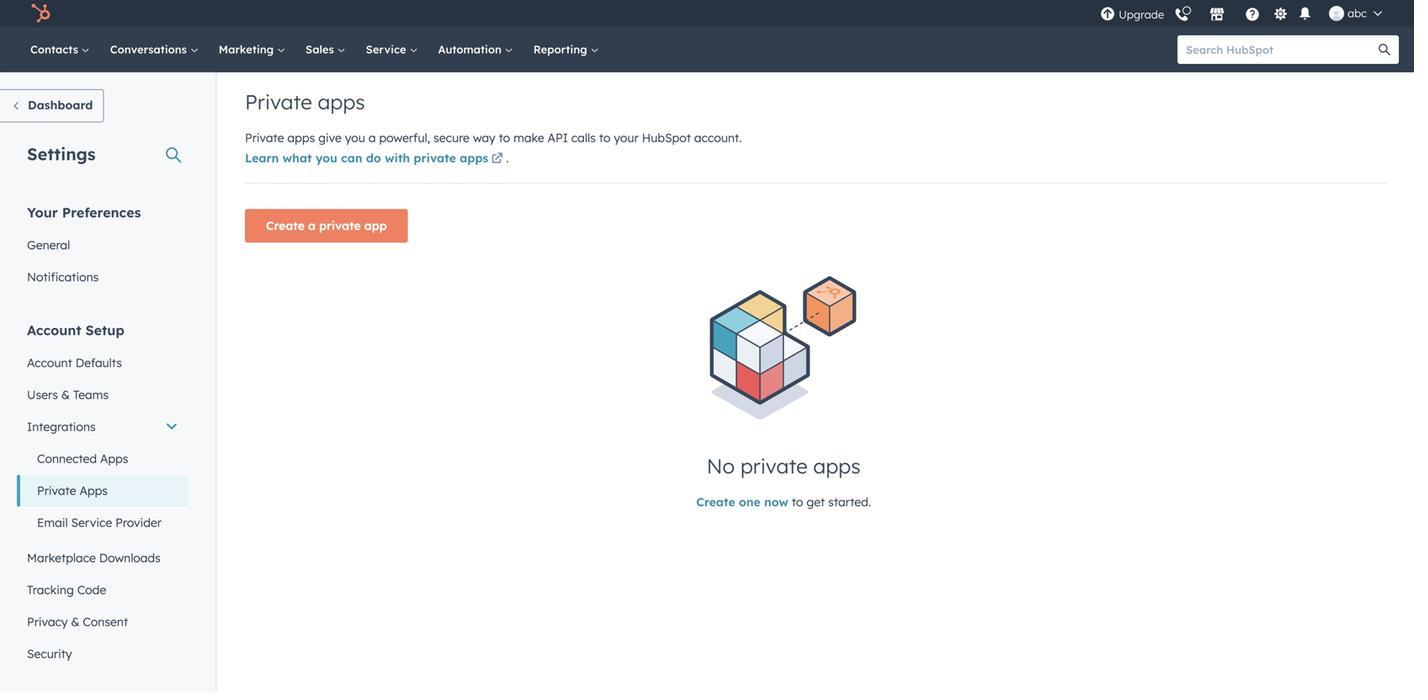 Task type: describe. For each thing, give the bounding box(es) containing it.
reporting
[[534, 43, 591, 56]]

general
[[27, 238, 70, 253]]

consent
[[83, 615, 128, 630]]

dashboard link
[[0, 89, 104, 123]]

with
[[385, 151, 410, 165]]

secure
[[434, 131, 470, 145]]

setup
[[86, 322, 124, 339]]

apps up 'what' at the left of page
[[288, 131, 315, 145]]

create a private app
[[266, 219, 387, 233]]

give
[[318, 131, 342, 145]]

defaults
[[76, 356, 122, 371]]

1 horizontal spatial service
[[366, 43, 410, 56]]

private apps
[[245, 89, 365, 115]]

settings image
[[1274, 7, 1289, 22]]

do
[[366, 151, 381, 165]]

your
[[27, 204, 58, 221]]

learn what you can do with private apps link
[[245, 149, 506, 170]]

tracking
[[27, 583, 74, 598]]

account setup
[[27, 322, 124, 339]]

service link
[[356, 27, 428, 72]]

calling icon image
[[1175, 8, 1190, 23]]

account for account setup
[[27, 322, 81, 339]]

connected apps
[[37, 452, 128, 467]]

you inside learn what you can do with private apps link
[[316, 151, 338, 165]]

upgrade
[[1119, 8, 1165, 21]]

privacy & consent
[[27, 615, 128, 630]]

settings link
[[1271, 5, 1292, 22]]

private apps link
[[17, 475, 189, 507]]

marketplaces button
[[1200, 0, 1235, 27]]

create for create a private app
[[266, 219, 305, 233]]

tracking code link
[[17, 575, 189, 607]]

conversations
[[110, 43, 190, 56]]

learn what you can do with private apps
[[245, 151, 489, 165]]

private inside learn what you can do with private apps link
[[414, 151, 456, 165]]

calls
[[572, 131, 596, 145]]

security link
[[17, 639, 189, 671]]

conversations link
[[100, 27, 209, 72]]

powerful,
[[379, 131, 430, 145]]

learn
[[245, 151, 279, 165]]

connected
[[37, 452, 97, 467]]

way
[[473, 131, 496, 145]]

now
[[765, 495, 789, 510]]

private for private apps give you a powerful, secure way to make api calls to your hubspot account.
[[245, 131, 284, 145]]

private for private apps
[[37, 484, 76, 499]]

privacy & consent link
[[17, 607, 189, 639]]

what
[[283, 151, 312, 165]]

integrations
[[27, 420, 96, 435]]

abc button
[[1320, 0, 1393, 27]]

account defaults
[[27, 356, 122, 371]]

hubspot link
[[20, 3, 63, 24]]

private inside create a private app button
[[319, 219, 361, 233]]

private inside no private apps alert
[[741, 454, 808, 479]]

account defaults link
[[17, 347, 189, 379]]

email
[[37, 516, 68, 531]]

notifications button
[[1295, 5, 1316, 22]]

started.
[[829, 495, 871, 510]]

calling icon button
[[1168, 1, 1197, 26]]

account.
[[695, 131, 742, 145]]

contacts
[[30, 43, 81, 56]]

marketplace downloads
[[27, 551, 161, 566]]

& for privacy
[[71, 615, 79, 630]]

teams
[[73, 388, 109, 403]]

help button
[[1239, 4, 1267, 23]]

create a private app button
[[245, 209, 408, 243]]

apps down way
[[460, 151, 489, 165]]

downloads
[[99, 551, 161, 566]]

create one now button
[[697, 493, 789, 513]]

Search HubSpot search field
[[1178, 35, 1384, 64]]

service inside account setup 'element'
[[71, 516, 112, 531]]

provider
[[115, 516, 162, 531]]

.
[[506, 151, 509, 165]]

apps up give
[[318, 89, 365, 115]]

one
[[739, 495, 761, 510]]

tracking code
[[27, 583, 106, 598]]

search image
[[1379, 44, 1391, 56]]

get
[[807, 495, 825, 510]]

api
[[548, 131, 568, 145]]



Task type: vqa. For each thing, say whether or not it's contained in the screenshot.
Press to sort. image
no



Task type: locate. For each thing, give the bounding box(es) containing it.
private apps
[[37, 484, 108, 499]]

notifications link
[[17, 261, 189, 293]]

1 link opens in a new window image from the top
[[492, 149, 503, 170]]

to right way
[[499, 131, 510, 145]]

1 vertical spatial private
[[245, 131, 284, 145]]

2 horizontal spatial to
[[792, 495, 804, 510]]

apps up started.
[[814, 454, 861, 479]]

account setup element
[[17, 321, 189, 671]]

0 horizontal spatial a
[[308, 219, 316, 233]]

apps up email service provider at the bottom left of page
[[80, 484, 108, 499]]

automation
[[438, 43, 505, 56]]

users
[[27, 388, 58, 403]]

service right sales link
[[366, 43, 410, 56]]

menu
[[1099, 0, 1395, 27]]

a
[[369, 131, 376, 145], [308, 219, 316, 233]]

0 horizontal spatial service
[[71, 516, 112, 531]]

a left 'app'
[[308, 219, 316, 233]]

&
[[61, 388, 70, 403], [71, 615, 79, 630]]

settings
[[27, 144, 96, 165]]

abc
[[1348, 6, 1368, 20]]

app
[[364, 219, 387, 233]]

0 vertical spatial account
[[27, 322, 81, 339]]

0 vertical spatial private
[[414, 151, 456, 165]]

0 horizontal spatial private
[[319, 219, 361, 233]]

0 vertical spatial create
[[266, 219, 305, 233]]

menu containing abc
[[1099, 0, 1395, 27]]

create left one on the right of the page
[[697, 495, 736, 510]]

a up do
[[369, 131, 376, 145]]

apps
[[318, 89, 365, 115], [288, 131, 315, 145], [460, 151, 489, 165], [814, 454, 861, 479]]

hubspot
[[642, 131, 691, 145]]

1 horizontal spatial a
[[369, 131, 376, 145]]

& right the users
[[61, 388, 70, 403]]

to inside no private apps alert
[[792, 495, 804, 510]]

sales
[[306, 43, 337, 56]]

1 account from the top
[[27, 322, 81, 339]]

notifications
[[27, 270, 99, 285]]

no private apps alert
[[245, 277, 1323, 513]]

1 vertical spatial service
[[71, 516, 112, 531]]

automation link
[[428, 27, 524, 72]]

you
[[345, 131, 365, 145], [316, 151, 338, 165]]

preferences
[[62, 204, 141, 221]]

1 horizontal spatial &
[[71, 615, 79, 630]]

1 vertical spatial create
[[697, 495, 736, 510]]

to left get
[[792, 495, 804, 510]]

to right calls
[[599, 131, 611, 145]]

2 horizontal spatial private
[[741, 454, 808, 479]]

private up now
[[741, 454, 808, 479]]

search button
[[1371, 35, 1400, 64]]

a inside create a private app button
[[308, 219, 316, 233]]

1 horizontal spatial private
[[414, 151, 456, 165]]

email service provider link
[[17, 507, 189, 539]]

private inside account setup 'element'
[[37, 484, 76, 499]]

0 vertical spatial you
[[345, 131, 365, 145]]

general link
[[17, 229, 189, 261]]

integrations button
[[17, 411, 189, 443]]

private apps give you a powerful, secure way to make api calls to your hubspot account.
[[245, 131, 742, 145]]

private up learn
[[245, 131, 284, 145]]

0 vertical spatial apps
[[100, 452, 128, 467]]

no
[[707, 454, 735, 479]]

0 horizontal spatial &
[[61, 388, 70, 403]]

your preferences
[[27, 204, 141, 221]]

create down 'what' at the left of page
[[266, 219, 305, 233]]

sales link
[[296, 27, 356, 72]]

1 vertical spatial you
[[316, 151, 338, 165]]

upgrade image
[[1101, 7, 1116, 22]]

account
[[27, 322, 81, 339], [27, 356, 72, 371]]

1 vertical spatial apps
[[80, 484, 108, 499]]

link opens in a new window image
[[492, 149, 503, 170], [492, 154, 503, 165]]

email service provider
[[37, 516, 162, 531]]

1 horizontal spatial you
[[345, 131, 365, 145]]

1 vertical spatial a
[[308, 219, 316, 233]]

1 horizontal spatial create
[[697, 495, 736, 510]]

apps inside connected apps link
[[100, 452, 128, 467]]

your
[[614, 131, 639, 145]]

private down secure
[[414, 151, 456, 165]]

service
[[366, 43, 410, 56], [71, 516, 112, 531]]

apps for connected apps
[[100, 452, 128, 467]]

gary orlando image
[[1330, 6, 1345, 21]]

code
[[77, 583, 106, 598]]

can
[[341, 151, 363, 165]]

& right privacy
[[71, 615, 79, 630]]

2 link opens in a new window image from the top
[[492, 154, 503, 165]]

hubspot image
[[30, 3, 51, 24]]

marketplace
[[27, 551, 96, 566]]

private for private apps
[[245, 89, 312, 115]]

no private apps
[[707, 454, 861, 479]]

privacy
[[27, 615, 68, 630]]

marketing
[[219, 43, 277, 56]]

account up the users
[[27, 356, 72, 371]]

users & teams
[[27, 388, 109, 403]]

create one now to get started.
[[697, 495, 871, 510]]

private left 'app'
[[319, 219, 361, 233]]

& for users
[[61, 388, 70, 403]]

users & teams link
[[17, 379, 189, 411]]

create inside button
[[266, 219, 305, 233]]

0 horizontal spatial to
[[499, 131, 510, 145]]

apps inside alert
[[814, 454, 861, 479]]

private up email at the bottom left of page
[[37, 484, 76, 499]]

create inside no private apps alert
[[697, 495, 736, 510]]

make
[[514, 131, 545, 145]]

link opens in a new window image inside learn what you can do with private apps link
[[492, 154, 503, 165]]

0 vertical spatial a
[[369, 131, 376, 145]]

apps inside private apps link
[[80, 484, 108, 499]]

account for account defaults
[[27, 356, 72, 371]]

0 horizontal spatial you
[[316, 151, 338, 165]]

1 vertical spatial private
[[319, 219, 361, 233]]

account up 'account defaults'
[[27, 322, 81, 339]]

0 vertical spatial private
[[245, 89, 312, 115]]

service down private apps link
[[71, 516, 112, 531]]

0 vertical spatial service
[[366, 43, 410, 56]]

apps
[[100, 452, 128, 467], [80, 484, 108, 499]]

apps down integrations dropdown button
[[100, 452, 128, 467]]

2 vertical spatial private
[[741, 454, 808, 479]]

reporting link
[[524, 27, 609, 72]]

you down give
[[316, 151, 338, 165]]

marketplaces image
[[1210, 8, 1225, 23]]

private
[[245, 89, 312, 115], [245, 131, 284, 145], [37, 484, 76, 499]]

you up can
[[345, 131, 365, 145]]

help image
[[1246, 8, 1261, 23]]

apps for private apps
[[80, 484, 108, 499]]

2 vertical spatial private
[[37, 484, 76, 499]]

marketing link
[[209, 27, 296, 72]]

dashboard
[[28, 98, 93, 112]]

0 horizontal spatial create
[[266, 219, 305, 233]]

connected apps link
[[17, 443, 189, 475]]

0 vertical spatial &
[[61, 388, 70, 403]]

create
[[266, 219, 305, 233], [697, 495, 736, 510]]

notifications image
[[1298, 7, 1313, 22]]

private down marketing link
[[245, 89, 312, 115]]

1 vertical spatial &
[[71, 615, 79, 630]]

security
[[27, 647, 72, 662]]

marketplace downloads link
[[17, 543, 189, 575]]

create for create one now to get started.
[[697, 495, 736, 510]]

your preferences element
[[17, 203, 189, 293]]

1 vertical spatial account
[[27, 356, 72, 371]]

to
[[499, 131, 510, 145], [599, 131, 611, 145], [792, 495, 804, 510]]

2 account from the top
[[27, 356, 72, 371]]

1 horizontal spatial to
[[599, 131, 611, 145]]

contacts link
[[20, 27, 100, 72]]



